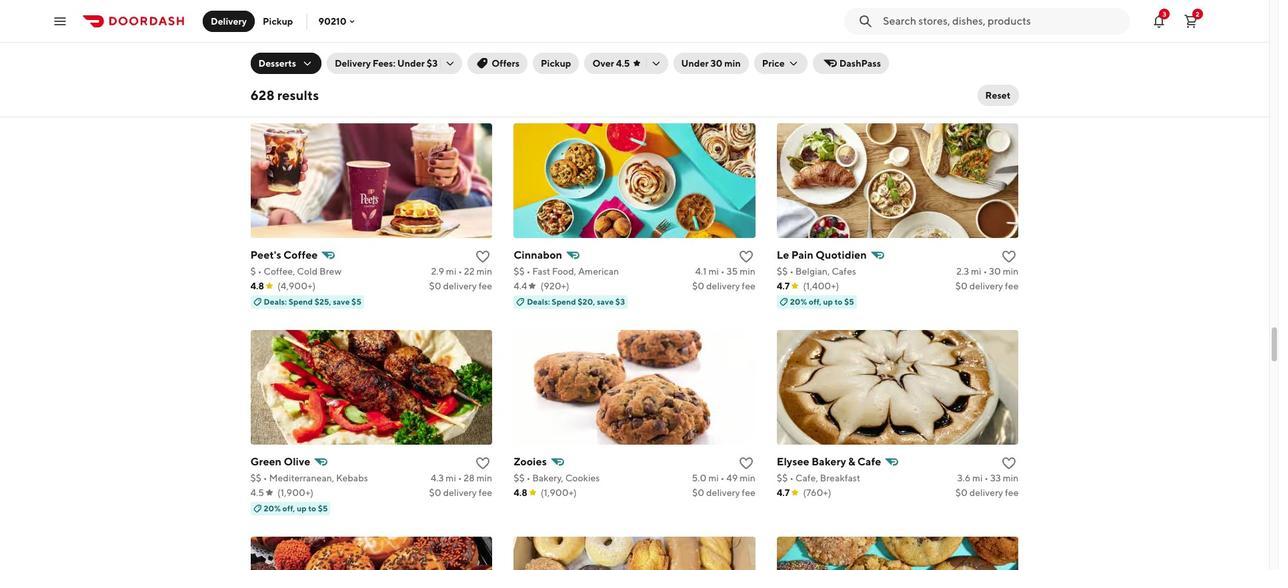 Task type: locate. For each thing, give the bounding box(es) containing it.
pickup
[[263, 16, 293, 26], [541, 58, 571, 69]]

price
[[762, 58, 785, 69]]

min right 49
[[740, 473, 756, 483]]

$​0 delivery fee for katsu bar
[[429, 74, 492, 84]]

deals: for peet's coffee
[[264, 297, 287, 307]]

4.4
[[514, 281, 527, 291]]

20% for le
[[790, 297, 807, 307]]

$​0 delivery fee for elysee bakery & cafe
[[956, 487, 1019, 498]]

1 vertical spatial coffee
[[283, 249, 318, 261]]

to for pain
[[835, 297, 843, 307]]

20% down (1,400+)
[[790, 297, 807, 307]]

fee down "4.3 mi • 28 min"
[[479, 487, 492, 498]]

tasty
[[777, 42, 803, 54]]

1 vertical spatial 28
[[464, 473, 475, 483]]

0 horizontal spatial $3
[[427, 58, 438, 69]]

(4,700+)
[[540, 74, 577, 84]]

under 30 min
[[681, 58, 741, 69]]

$​0 for katsu bar
[[429, 74, 441, 84]]

4.3
[[431, 473, 444, 483]]

0 horizontal spatial click to add this store to your saved list image
[[475, 42, 491, 58]]

delivery for tasty donuts and cafe
[[970, 74, 1003, 84]]

1 vertical spatial cafe
[[858, 455, 881, 468]]

35
[[727, 266, 738, 277]]

click to add this store to your saved list image
[[738, 42, 754, 58], [475, 249, 491, 265], [738, 249, 754, 265], [475, 455, 491, 471], [738, 455, 754, 471], [1002, 455, 1018, 471]]

1 save from the left
[[333, 297, 350, 307]]

min right 5.7
[[477, 59, 492, 70]]

min right '35'
[[740, 266, 756, 277]]

click to add this store to your saved list image up 5.7 mi • 28 min
[[475, 42, 491, 58]]

4.3 mi • 28 min
[[431, 473, 492, 483]]

under left 5.7
[[397, 58, 425, 69]]

$5
[[352, 297, 361, 307], [844, 297, 854, 307], [318, 503, 328, 513]]

(1,900+)
[[278, 487, 314, 498], [541, 487, 577, 498]]

$$ • belgian, cafes
[[777, 266, 856, 277]]

0 vertical spatial 28
[[464, 59, 475, 70]]

to for olive
[[308, 503, 316, 513]]

click to add this store to your saved list image up 3.6 mi • 33 min
[[1002, 455, 1018, 471]]

delivery
[[211, 16, 247, 26], [335, 58, 371, 69]]

offers button
[[468, 53, 528, 74]]

1 horizontal spatial up
[[823, 297, 833, 307]]

cafe
[[865, 42, 888, 54], [858, 455, 881, 468]]

delivery down 5.7 mi • 28 min
[[443, 74, 477, 84]]

1 horizontal spatial deals:
[[527, 297, 550, 307]]

$5 down cafes
[[844, 297, 854, 307]]

noodles
[[324, 59, 360, 70]]

$5 right $25,
[[352, 297, 361, 307]]

click to add this store to your saved list image up 2.3 mi • 30 min
[[1002, 249, 1018, 265]]

28 for green olive
[[464, 473, 475, 483]]

1 vertical spatial click to add this store to your saved list image
[[1002, 249, 1018, 265]]

$ • coffee, cold brew
[[250, 266, 342, 277]]

min
[[725, 58, 741, 69], [477, 59, 492, 70], [740, 59, 756, 70], [477, 266, 492, 277], [740, 266, 756, 277], [1003, 266, 1019, 277], [477, 473, 492, 483], [740, 473, 756, 483], [1003, 473, 1019, 483]]

delivery down the 4.1 mi • 35 min
[[706, 281, 740, 291]]

save right $20,
[[597, 297, 614, 307]]

under left 24
[[681, 58, 709, 69]]

3
[[1163, 10, 1167, 18]]

• left 49
[[721, 473, 725, 483]]

$$ • cafe, breakfast
[[777, 473, 861, 483]]

mi right 5.7
[[446, 59, 456, 70]]

click to add this store to your saved list image up "4.3 mi • 28 min"
[[475, 455, 491, 471]]

delivery inside button
[[211, 16, 247, 26]]

click to add this store to your saved list image
[[475, 42, 491, 58], [1002, 249, 1018, 265]]

off, for olive
[[283, 503, 295, 513]]

•
[[263, 59, 267, 70], [458, 59, 462, 70], [527, 59, 531, 70], [721, 59, 725, 70], [790, 59, 794, 70], [258, 266, 262, 277], [458, 266, 462, 277], [527, 266, 531, 277], [721, 266, 725, 277], [790, 266, 794, 277], [983, 266, 987, 277], [263, 473, 267, 483], [458, 473, 462, 483], [527, 473, 531, 483], [721, 473, 725, 483], [790, 473, 794, 483], [985, 473, 989, 483]]

2 under from the left
[[681, 58, 709, 69]]

delivery down "4.3 mi • 28 min"
[[443, 487, 477, 498]]

mi left the 22
[[446, 266, 457, 277]]

$​0 delivery fee down the 4.1 mi • 35 min
[[692, 281, 756, 291]]

cafe up 'dashpass'
[[865, 42, 888, 54]]

• down tasty
[[790, 59, 794, 70]]

0 horizontal spatial 2.9
[[431, 266, 444, 277]]

western
[[514, 42, 556, 54]]

$$ down tasty
[[777, 59, 788, 70]]

1 spend from the left
[[289, 297, 313, 307]]

coffee
[[840, 59, 870, 70], [283, 249, 318, 261]]

mi right 2.3
[[971, 266, 982, 277]]

2 vertical spatial 4.8
[[514, 487, 527, 498]]

fee down 2.9 mi • 22 min
[[479, 281, 492, 291]]

20% off, up to $5 down (1,400+)
[[790, 297, 854, 307]]

up for olive
[[297, 503, 307, 513]]

30 inside button
[[711, 58, 723, 69]]

bar
[[282, 42, 299, 54]]

0 horizontal spatial pickup
[[263, 16, 293, 26]]

belgian,
[[796, 266, 830, 277]]

coffee,
[[264, 266, 295, 277]]

$$ down elysee
[[777, 473, 788, 483]]

spend for peet's coffee
[[289, 297, 313, 307]]

1 horizontal spatial 4.5
[[616, 58, 630, 69]]

click to add this store to your saved list image for cinnabon
[[738, 249, 754, 265]]

$​0 for western bagel
[[692, 74, 705, 84]]

min for bagel
[[740, 59, 756, 70]]

1 horizontal spatial (1,900+)
[[541, 487, 577, 498]]

fee down '2.9 mi • 24 min'
[[742, 74, 756, 84]]

0 vertical spatial delivery
[[211, 16, 247, 26]]

$5 for green olive
[[318, 503, 328, 513]]

mi for peet's coffee
[[446, 266, 457, 277]]

$$ down green
[[250, 473, 261, 483]]

fee down 5.0 mi • 49 min
[[742, 487, 756, 498]]

5.0
[[692, 473, 707, 483]]

fee
[[479, 74, 492, 84], [742, 74, 756, 84], [1005, 74, 1019, 84], [479, 281, 492, 291], [742, 281, 756, 291], [1005, 281, 1019, 291], [479, 487, 492, 498], [742, 487, 756, 498], [1005, 487, 1019, 498]]

24
[[727, 59, 738, 70]]

click to add this store to your saved list image for zooies
[[738, 455, 754, 471]]

delivery for katsu bar
[[443, 74, 477, 84]]

min for olive
[[477, 473, 492, 483]]

$$ up 4.4
[[514, 266, 525, 277]]

(4,900+)
[[278, 281, 316, 291]]

fee up "reset" button at the right
[[1005, 74, 1019, 84]]

$$ • lunch, takeout
[[514, 59, 598, 70]]

coffee up $ • coffee, cold brew
[[283, 249, 318, 261]]

1 horizontal spatial $5
[[352, 297, 361, 307]]

$$ down le
[[777, 266, 788, 277]]

2 button
[[1178, 8, 1205, 34]]

delivery for le pain quotidien
[[970, 281, 1003, 291]]

mi for le pain quotidien
[[971, 266, 982, 277]]

spend down (920+)
[[552, 297, 576, 307]]

$​0 delivery fee down "4.3 mi • 28 min"
[[429, 487, 492, 498]]

click to add this store to your saved list image up 2.9 mi • 22 min
[[475, 249, 491, 265]]

• left the 22
[[458, 266, 462, 277]]

0 horizontal spatial (1,900+)
[[278, 487, 314, 498]]

zooies
[[514, 455, 547, 468]]

4.7 down price
[[777, 74, 790, 84]]

0 horizontal spatial $5
[[318, 503, 328, 513]]

delivery for green olive
[[443, 487, 477, 498]]

4.8 up 628
[[250, 74, 264, 84]]

$​0 delivery fee down 2.9 mi • 22 min
[[429, 281, 492, 291]]

delivery down 5.0 mi • 49 min
[[706, 487, 740, 498]]

2 spend from the left
[[552, 297, 576, 307]]

0 vertical spatial pickup
[[263, 16, 293, 26]]

fee down the 4.1 mi • 35 min
[[742, 281, 756, 291]]

over 4.5
[[593, 58, 630, 69]]

20%
[[790, 297, 807, 307], [264, 503, 281, 513]]

2 (1,900+) from the left
[[541, 487, 577, 498]]

0 vertical spatial pickup button
[[255, 10, 301, 32]]

0 vertical spatial up
[[823, 297, 833, 307]]

reset button
[[978, 85, 1019, 106]]

0 horizontal spatial 4.5
[[250, 487, 264, 498]]

0 horizontal spatial up
[[297, 503, 307, 513]]

0 horizontal spatial save
[[333, 297, 350, 307]]

$5 for le pain quotidien
[[844, 297, 854, 307]]

$5 down $$ • mediterranean, kebabs
[[318, 503, 328, 513]]

olive
[[284, 455, 310, 468]]

coffee down and
[[840, 59, 870, 70]]

$​0 delivery fee up "reset" button at the right
[[956, 74, 1019, 84]]

$​0 delivery fee down 5.7 mi • 28 min
[[429, 74, 492, 84]]

28
[[464, 59, 475, 70], [464, 473, 475, 483]]

1 vertical spatial delivery
[[335, 58, 371, 69]]

delivery down 3.6 mi • 33 min
[[970, 487, 1003, 498]]

30 left 24
[[711, 58, 723, 69]]

0 horizontal spatial 30
[[711, 58, 723, 69]]

$​0 delivery fee for zooies
[[692, 487, 756, 498]]

mi for green olive
[[446, 473, 456, 483]]

20% down mediterranean, on the bottom of page
[[264, 503, 281, 513]]

0 horizontal spatial coffee
[[283, 249, 318, 261]]

30
[[711, 58, 723, 69], [989, 266, 1001, 277]]

mi for katsu bar
[[446, 59, 456, 70]]

deals: down (4,900+) at the left of the page
[[264, 297, 287, 307]]

0 vertical spatial cafe
[[865, 42, 888, 54]]

1 horizontal spatial delivery
[[335, 58, 371, 69]]

$$ for elysee bakery & cafe
[[777, 473, 788, 483]]

1 horizontal spatial 20% off, up to $5
[[790, 297, 854, 307]]

and
[[844, 42, 863, 54]]

open menu image
[[52, 13, 68, 29]]

off,
[[809, 297, 822, 307], [283, 503, 295, 513]]

delivery
[[443, 74, 477, 84], [706, 74, 740, 84], [970, 74, 1003, 84], [443, 281, 477, 291], [706, 281, 740, 291], [970, 281, 1003, 291], [443, 487, 477, 498], [706, 487, 740, 498], [970, 487, 1003, 498]]

0 vertical spatial 2.9
[[694, 59, 707, 70]]

fee down offers on the top left of the page
[[479, 74, 492, 84]]

0 horizontal spatial 20%
[[264, 503, 281, 513]]

4.8 for zooies
[[514, 487, 527, 498]]

1 28 from the top
[[464, 59, 475, 70]]

min right the 22
[[477, 266, 492, 277]]

2.9 mi • 24 min
[[694, 59, 756, 70]]

1 horizontal spatial under
[[681, 58, 709, 69]]

tasty donuts and cafe
[[777, 42, 888, 54]]

1 horizontal spatial 2.9
[[694, 59, 707, 70]]

to down $$ • mediterranean, kebabs
[[308, 503, 316, 513]]

1 (1,900+) from the left
[[278, 487, 314, 498]]

$$ for cinnabon
[[514, 266, 525, 277]]

deals: for cinnabon
[[527, 297, 550, 307]]

2.9 left 24
[[694, 59, 707, 70]]

desserts
[[258, 58, 296, 69]]

$$ • bakery, cookies
[[514, 473, 600, 483]]

$$ down western
[[514, 59, 525, 70]]

1 horizontal spatial coffee
[[840, 59, 870, 70]]

min for pain
[[1003, 266, 1019, 277]]

1 vertical spatial up
[[297, 503, 307, 513]]

• down green
[[263, 473, 267, 483]]

1 under from the left
[[397, 58, 425, 69]]

notification bell image
[[1151, 13, 1167, 29]]

0 horizontal spatial under
[[397, 58, 425, 69]]

0 vertical spatial $3
[[427, 58, 438, 69]]

$​0 delivery fee down '2.9 mi • 24 min'
[[692, 74, 756, 84]]

green olive
[[250, 455, 310, 468]]

• left 24
[[721, 59, 725, 70]]

save for peet's coffee
[[333, 297, 350, 307]]

4.8 down zooies
[[514, 487, 527, 498]]

to down (1,400+)
[[835, 297, 843, 307]]

1 horizontal spatial pickup
[[541, 58, 571, 69]]

save
[[333, 297, 350, 307], [597, 297, 614, 307]]

$$ • mediterranean, kebabs
[[250, 473, 368, 483]]

28 right 5.7
[[464, 59, 475, 70]]

1 vertical spatial 4.5
[[250, 487, 264, 498]]

2.9 for western bagel
[[694, 59, 707, 70]]

2.9 left the 22
[[431, 266, 444, 277]]

$3 right $20,
[[616, 297, 625, 307]]

save for cinnabon
[[597, 297, 614, 307]]

$​0 delivery fee for le pain quotidien
[[956, 281, 1019, 291]]

0 vertical spatial 4.8
[[250, 74, 264, 84]]

0 vertical spatial 30
[[711, 58, 723, 69]]

(1,900+) down "$$ • bakery, cookies"
[[541, 487, 577, 498]]

$$ for green olive
[[250, 473, 261, 483]]

$​0 for tasty donuts and cafe
[[956, 74, 968, 84]]

min left price
[[725, 58, 741, 69]]

28 right 4.3 on the left bottom
[[464, 473, 475, 483]]

$​0 delivery fee for peet's coffee
[[429, 281, 492, 291]]

delivery down 2.9 mi • 22 min
[[443, 281, 477, 291]]

2 save from the left
[[597, 297, 614, 307]]

(920+)
[[541, 281, 569, 291]]

0 horizontal spatial spend
[[289, 297, 313, 307]]

1 vertical spatial 20%
[[264, 503, 281, 513]]

1 horizontal spatial click to add this store to your saved list image
[[1002, 249, 1018, 265]]

1 horizontal spatial 20%
[[790, 297, 807, 307]]

up
[[823, 297, 833, 307], [297, 503, 307, 513]]

click to add this store to your saved list image up the 4.1 mi • 35 min
[[738, 249, 754, 265]]

delivery fees: under $3
[[335, 58, 438, 69]]

1 vertical spatial 4.8
[[250, 281, 264, 291]]

deals: down (920+)
[[527, 297, 550, 307]]

2 28 from the top
[[464, 473, 475, 483]]

1 horizontal spatial spend
[[552, 297, 576, 307]]

fee for peet's coffee
[[479, 281, 492, 291]]

offers
[[492, 58, 520, 69]]

2.9
[[694, 59, 707, 70], [431, 266, 444, 277]]

$$ for western bagel
[[514, 59, 525, 70]]

$​0 for zooies
[[692, 487, 705, 498]]

0 vertical spatial click to add this store to your saved list image
[[475, 42, 491, 58]]

0 horizontal spatial to
[[308, 503, 316, 513]]

0 vertical spatial coffee
[[840, 59, 870, 70]]

$25,
[[315, 297, 331, 307]]

0 horizontal spatial off,
[[283, 503, 295, 513]]

min right 4.3 on the left bottom
[[477, 473, 492, 483]]

fee for zooies
[[742, 487, 756, 498]]

american
[[578, 266, 619, 277]]

2 deals: from the left
[[527, 297, 550, 307]]

(1,900+) down mediterranean, on the bottom of page
[[278, 487, 314, 498]]

1 horizontal spatial $3
[[616, 297, 625, 307]]

off, down mediterranean, on the bottom of page
[[283, 503, 295, 513]]

click to add this store to your saved list image for le pain quotidien
[[1002, 249, 1018, 265]]

pickup up (4,700+)
[[541, 58, 571, 69]]

over
[[593, 58, 614, 69]]

28 for katsu bar
[[464, 59, 475, 70]]

$$ down katsu in the left top of the page
[[250, 59, 261, 70]]

0 vertical spatial 20%
[[790, 297, 807, 307]]

20% off, up to $5
[[790, 297, 854, 307], [264, 503, 328, 513]]

cafe right &
[[858, 455, 881, 468]]

deals:
[[264, 297, 287, 307], [527, 297, 550, 307]]

1 vertical spatial off,
[[283, 503, 295, 513]]

1 vertical spatial to
[[308, 503, 316, 513]]

Store search: begin typing to search for stores available on DoorDash text field
[[883, 14, 1122, 28]]

cinnabon
[[514, 249, 562, 261]]

min for coffee
[[477, 266, 492, 277]]

1 horizontal spatial pickup button
[[533, 53, 579, 74]]

4.7 down le
[[777, 281, 790, 291]]

20% off, up to $5 down mediterranean, on the bottom of page
[[264, 503, 328, 513]]

mi
[[446, 59, 456, 70], [709, 59, 719, 70], [446, 266, 457, 277], [709, 266, 719, 277], [971, 266, 982, 277], [446, 473, 456, 483], [709, 473, 719, 483], [973, 473, 983, 483]]

bakery
[[812, 455, 846, 468]]

pickup button
[[255, 10, 301, 32], [533, 53, 579, 74]]

min right 33
[[1003, 473, 1019, 483]]

1 vertical spatial 30
[[989, 266, 1001, 277]]

1 horizontal spatial save
[[597, 297, 614, 307]]

0 vertical spatial 4.5
[[616, 58, 630, 69]]

up for pain
[[823, 297, 833, 307]]

0 vertical spatial off,
[[809, 297, 822, 307]]

1 vertical spatial 20% off, up to $5
[[264, 503, 328, 513]]

$$ down zooies
[[514, 473, 525, 483]]

pickup up katsu bar
[[263, 16, 293, 26]]

1 deals: from the left
[[264, 297, 287, 307]]

le pain quotidien
[[777, 249, 867, 261]]

0 horizontal spatial delivery
[[211, 16, 247, 26]]

$​0 delivery fee for western bagel
[[692, 74, 756, 84]]

0 horizontal spatial deals:
[[264, 297, 287, 307]]

4.5
[[616, 58, 630, 69], [250, 487, 264, 498]]

mi left 24
[[709, 59, 719, 70]]

0 vertical spatial to
[[835, 297, 843, 307]]

$​0 delivery fee down 5.0 mi • 49 min
[[692, 487, 756, 498]]

5.7 mi • 28 min
[[431, 59, 492, 70]]

click to add this store to your saved list image for western bagel
[[738, 42, 754, 58]]

$​0 delivery fee
[[429, 74, 492, 84], [692, 74, 756, 84], [956, 74, 1019, 84], [429, 281, 492, 291], [692, 281, 756, 291], [956, 281, 1019, 291], [429, 487, 492, 498], [692, 487, 756, 498], [956, 487, 1019, 498]]

delivery down 2.3 mi • 30 min
[[970, 281, 1003, 291]]

click to add this store to your saved list image up 5.0 mi • 49 min
[[738, 455, 754, 471]]

delivery for zooies
[[706, 487, 740, 498]]

$​0 for green olive
[[429, 487, 441, 498]]

4.5 right the over
[[616, 58, 630, 69]]

0 vertical spatial 20% off, up to $5
[[790, 297, 854, 307]]

0 horizontal spatial 20% off, up to $5
[[264, 503, 328, 513]]

deals: spend $25, save $5
[[264, 297, 361, 307]]

4.1
[[695, 266, 707, 277]]

mi right 4.3 on the left bottom
[[446, 473, 456, 483]]

3.6 mi • 33 min
[[958, 473, 1019, 483]]

min right 24
[[740, 59, 756, 70]]

1 vertical spatial 2.9
[[431, 266, 444, 277]]

4.8 down $
[[250, 281, 264, 291]]

1 horizontal spatial to
[[835, 297, 843, 307]]

$$ for le pain quotidien
[[777, 266, 788, 277]]

1 horizontal spatial off,
[[809, 297, 822, 307]]

spend down (4,900+) at the left of the page
[[289, 297, 313, 307]]

delivery for peet's coffee
[[443, 281, 477, 291]]

2 horizontal spatial $5
[[844, 297, 854, 307]]

1 vertical spatial $3
[[616, 297, 625, 307]]

• down katsu in the left top of the page
[[263, 59, 267, 70]]

0 horizontal spatial pickup button
[[255, 10, 301, 32]]



Task type: describe. For each thing, give the bounding box(es) containing it.
fee for elysee bakery & cafe
[[1005, 487, 1019, 498]]

fee for green olive
[[479, 487, 492, 498]]

click to add this store to your saved list image for peet's coffee
[[475, 249, 491, 265]]

1 horizontal spatial 30
[[989, 266, 1001, 277]]

• down pain
[[790, 266, 794, 277]]

&
[[848, 455, 855, 468]]

cafes
[[832, 266, 856, 277]]

$​0 delivery fee for green olive
[[429, 487, 492, 498]]

4.5 inside button
[[616, 58, 630, 69]]

$​0 for peet's coffee
[[429, 281, 441, 291]]

(1,600+)
[[803, 74, 839, 84]]

click to add this store to your saved list image for elysee bakery & cafe
[[1002, 455, 1018, 471]]

green
[[250, 455, 282, 468]]

min inside button
[[725, 58, 741, 69]]

(1,400+)
[[803, 281, 839, 291]]

$5 for peet's coffee
[[352, 297, 361, 307]]

4.8 for peet's coffee
[[250, 281, 264, 291]]

4.1 mi • 35 min
[[695, 266, 756, 277]]

1 vertical spatial pickup
[[541, 58, 571, 69]]

reset
[[986, 90, 1011, 101]]

2.3
[[957, 266, 969, 277]]

bagel
[[558, 42, 587, 54]]

$$ • breakfast, coffee
[[777, 59, 870, 70]]

click to add this store to your saved list image for katsu bar
[[475, 42, 491, 58]]

$​0 for elysee bakery & cafe
[[956, 487, 968, 498]]

4.7 down offers on the top left of the page
[[514, 74, 527, 84]]

628
[[250, 87, 275, 103]]

cafe for tasty donuts and cafe
[[865, 42, 888, 54]]

90210
[[318, 16, 347, 26]]

49
[[727, 473, 738, 483]]

• right 4.3 on the left bottom
[[458, 473, 462, 483]]

mi for western bagel
[[709, 59, 719, 70]]

mi for cinnabon
[[709, 266, 719, 277]]

fee for le pain quotidien
[[1005, 281, 1019, 291]]

• left fast
[[527, 266, 531, 277]]

$​0 delivery fee for cinnabon
[[692, 281, 756, 291]]

$$ for katsu bar
[[250, 59, 261, 70]]

• left cafe,
[[790, 473, 794, 483]]

cafe,
[[796, 473, 818, 483]]

le
[[777, 249, 789, 261]]

• left 33
[[985, 473, 989, 483]]

delivery for cinnabon
[[706, 281, 740, 291]]

1 vertical spatial pickup button
[[533, 53, 579, 74]]

(278)
[[278, 74, 299, 84]]

elysee
[[777, 455, 810, 468]]

min for bar
[[477, 59, 492, 70]]

sandwiches,
[[269, 59, 322, 70]]

$20,
[[578, 297, 595, 307]]

$​0 delivery fee for tasty donuts and cafe
[[956, 74, 1019, 84]]

mi for zooies
[[709, 473, 719, 483]]

20% off, up to $5 for olive
[[264, 503, 328, 513]]

mediterranean,
[[269, 473, 334, 483]]

elysee bakery & cafe
[[777, 455, 881, 468]]

• down western
[[527, 59, 531, 70]]

kebabs
[[336, 473, 368, 483]]

22
[[464, 266, 475, 277]]

delivery for western bagel
[[706, 74, 740, 84]]

• down zooies
[[527, 473, 531, 483]]

628 results
[[250, 87, 319, 103]]

(1,900+) for green olive
[[278, 487, 314, 498]]

dashpass button
[[813, 53, 889, 74]]

20% for green
[[264, 503, 281, 513]]

2.3 mi • 30 min
[[957, 266, 1019, 277]]

$​0 for cinnabon
[[692, 281, 705, 291]]

lunch,
[[532, 59, 561, 70]]

brew
[[320, 266, 342, 277]]

fast
[[532, 266, 550, 277]]

• right 5.7
[[458, 59, 462, 70]]

katsu
[[250, 42, 279, 54]]

delivery for elysee bakery & cafe
[[970, 487, 1003, 498]]

click to add this store to your saved list image for green olive
[[475, 455, 491, 471]]

cold
[[297, 266, 318, 277]]

off, for pain
[[809, 297, 822, 307]]

• right 2.3
[[983, 266, 987, 277]]

• left '35'
[[721, 266, 725, 277]]

20% off, up to $5 for pain
[[790, 297, 854, 307]]

food,
[[552, 266, 576, 277]]

results
[[277, 87, 319, 103]]

delivery for delivery
[[211, 16, 247, 26]]

fee for western bagel
[[742, 74, 756, 84]]

fee for katsu bar
[[479, 74, 492, 84]]

takeout
[[563, 59, 598, 70]]

3.6
[[958, 473, 971, 483]]

mi for elysee bakery & cafe
[[973, 473, 983, 483]]

2.9 for peet's coffee
[[431, 266, 444, 277]]

deals: spend $20, save $3
[[527, 297, 625, 307]]

$​0 for le pain quotidien
[[956, 281, 968, 291]]

donuts
[[805, 42, 842, 54]]

$$ for zooies
[[514, 473, 525, 483]]

2.9 mi • 22 min
[[431, 266, 492, 277]]

min for bakery
[[1003, 473, 1019, 483]]

under inside button
[[681, 58, 709, 69]]

(1,900+) for zooies
[[541, 487, 577, 498]]

delivery button
[[203, 10, 255, 32]]

katsu bar
[[250, 42, 299, 54]]

pain
[[792, 249, 814, 261]]

dashpass
[[840, 58, 881, 69]]

• right $
[[258, 266, 262, 277]]

breakfast
[[820, 473, 861, 483]]

33
[[991, 473, 1001, 483]]

90210 button
[[318, 16, 357, 26]]

3 items, open order cart image
[[1183, 13, 1199, 29]]

fee for tasty donuts and cafe
[[1005, 74, 1019, 84]]

under 30 min button
[[673, 53, 749, 74]]

delivery for delivery fees: under $3
[[335, 58, 371, 69]]

(760+)
[[803, 487, 831, 498]]

over 4.5 button
[[585, 53, 668, 74]]

4.7 down elysee
[[777, 487, 790, 498]]

$$ • sandwiches, noodles
[[250, 59, 360, 70]]

quotidien
[[816, 249, 867, 261]]

fee for cinnabon
[[742, 281, 756, 291]]

$$ • fast food, american
[[514, 266, 619, 277]]

bakery,
[[532, 473, 564, 483]]

price button
[[754, 53, 808, 74]]

western bagel
[[514, 42, 587, 54]]

5.7
[[431, 59, 444, 70]]

desserts button
[[250, 53, 321, 74]]

$
[[250, 266, 256, 277]]

peet's coffee
[[250, 249, 318, 261]]

spend for cinnabon
[[552, 297, 576, 307]]

cafe for elysee bakery & cafe
[[858, 455, 881, 468]]



Task type: vqa. For each thing, say whether or not it's contained in the screenshot.
Next button of carousel image see all link
no



